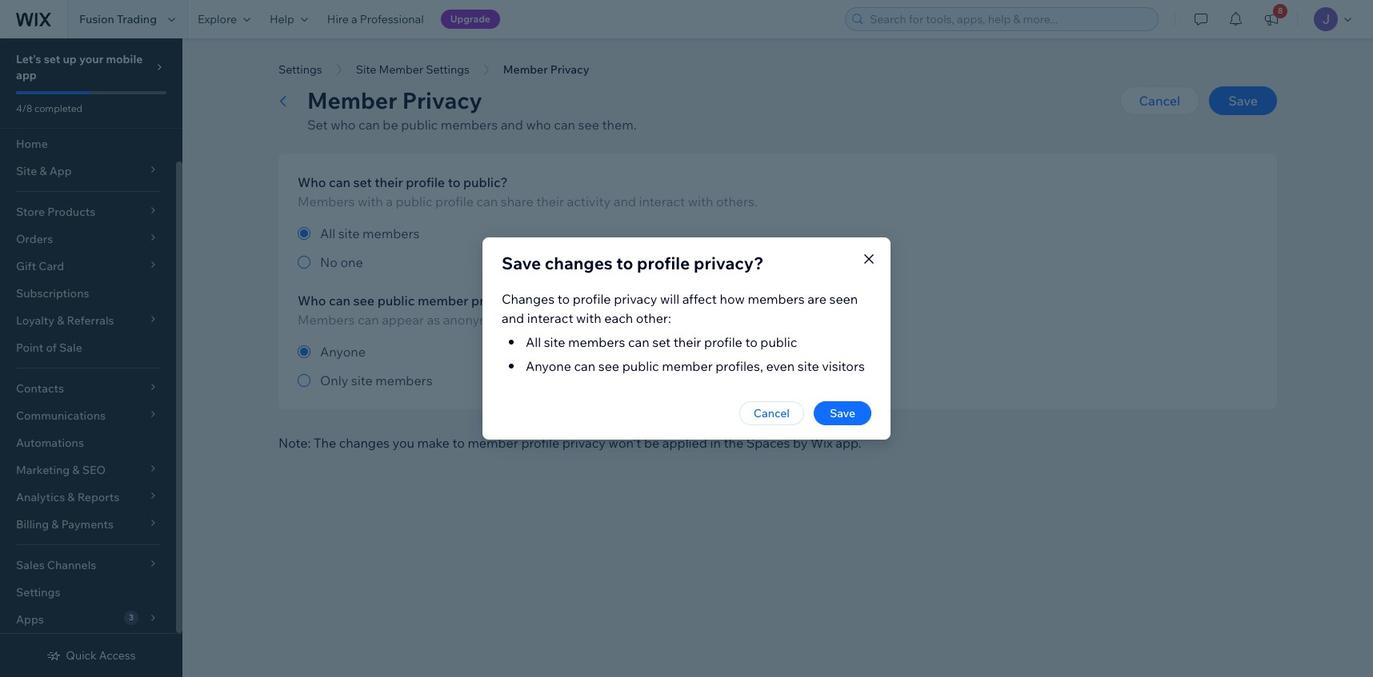 Task type: describe. For each thing, give the bounding box(es) containing it.
are
[[808, 291, 827, 307]]

profiles,
[[716, 359, 763, 375]]

save for the bottom the save button
[[830, 407, 856, 421]]

or
[[515, 312, 528, 328]]

members down appear
[[376, 373, 433, 389]]

save changes to profile privacy?
[[502, 253, 764, 274]]

them.
[[602, 117, 637, 133]]

1 who from the left
[[331, 117, 356, 133]]

including
[[636, 312, 691, 328]]

settings for settings 'button'
[[279, 62, 322, 77]]

trading
[[117, 12, 157, 26]]

the
[[724, 435, 744, 451]]

make
[[417, 435, 450, 451]]

fusion trading
[[79, 12, 157, 26]]

can down 'anyone,'
[[574, 359, 596, 375]]

how
[[720, 291, 745, 307]]

by
[[793, 435, 808, 451]]

0 vertical spatial cancel button
[[1120, 86, 1200, 115]]

see inside changes to profile privacy will affect how members are seen and interact with each other: all site members can set their profile to public anyone can see public member profiles, even site visitors
[[598, 359, 620, 375]]

sale
[[59, 341, 82, 355]]

4/8 completed
[[16, 102, 83, 114]]

only
[[320, 373, 348, 389]]

visible
[[531, 312, 569, 328]]

point of sale
[[16, 341, 82, 355]]

0 horizontal spatial cancel
[[754, 407, 790, 421]]

each
[[605, 311, 633, 327]]

to inside "who can see public member profiles? members can appear as anonymous or visible to anyone, including site visitors."
[[572, 312, 584, 328]]

subscriptions
[[16, 287, 89, 301]]

set inside the who can set their profile to public? members with a public profile can share their activity and interact with others.
[[353, 174, 372, 190]]

with inside changes to profile privacy will affect how members are seen and interact with each other: all site members can set their profile to public anyone can see public member profiles, even site visitors
[[576, 311, 602, 327]]

visitors
[[822, 359, 865, 375]]

hire a professional link
[[318, 0, 434, 38]]

hire
[[327, 12, 349, 26]]

and inside changes to profile privacy will affect how members are seen and interact with each other: all site members can set their profile to public anyone can see public member profiles, even site visitors
[[502, 311, 524, 327]]

option group containing anyone
[[298, 343, 1258, 391]]

4/8
[[16, 102, 32, 114]]

can down other:
[[628, 335, 650, 351]]

and inside member privacy set who can be public members and who can see them.
[[501, 117, 523, 133]]

to down visitors.
[[745, 335, 758, 351]]

one
[[340, 255, 363, 271]]

0 horizontal spatial changes
[[339, 435, 390, 451]]

mobile
[[106, 52, 143, 66]]

only site members
[[320, 373, 433, 389]]

interact inside changes to profile privacy will affect how members are seen and interact with each other: all site members can set their profile to public anyone can see public member profiles, even site visitors
[[527, 311, 573, 327]]

1 horizontal spatial be
[[644, 435, 660, 451]]

home link
[[0, 130, 176, 158]]

note: the changes you make to member profile privacy won't be applied in the spaces by wix app.
[[279, 435, 862, 451]]

0 horizontal spatial their
[[375, 174, 403, 190]]

affect
[[682, 291, 717, 307]]

changes to profile privacy will affect how members are seen and interact with each other: all site members can set their profile to public anyone can see public member profiles, even site visitors
[[502, 291, 865, 375]]

app
[[16, 68, 37, 82]]

site up one in the left top of the page
[[338, 226, 360, 242]]

your
[[79, 52, 103, 66]]

can left appear
[[358, 312, 379, 328]]

see inside "who can see public member profiles? members can appear as anonymous or visible to anyone, including site visitors."
[[353, 293, 375, 309]]

in
[[710, 435, 721, 451]]

completed
[[34, 102, 83, 114]]

public inside member privacy set who can be public members and who can see them.
[[401, 117, 438, 133]]

member privacy button
[[495, 58, 597, 82]]

2 vertical spatial member
[[468, 435, 518, 451]]

a inside the who can set their profile to public? members with a public profile can share their activity and interact with others.
[[386, 194, 393, 210]]

point
[[16, 341, 43, 355]]

privacy?
[[694, 253, 764, 274]]

access
[[99, 649, 136, 663]]

1 horizontal spatial cancel
[[1139, 93, 1181, 109]]

others.
[[716, 194, 758, 210]]

1 vertical spatial save button
[[814, 402, 872, 426]]

set
[[307, 117, 328, 133]]

quick access button
[[47, 649, 136, 663]]

anyone inside changes to profile privacy will affect how members are seen and interact with each other: all site members can set their profile to public anyone can see public member profiles, even site visitors
[[526, 359, 571, 375]]

will
[[660, 291, 680, 307]]

member inside the site member settings button
[[379, 62, 423, 77]]

up
[[63, 52, 77, 66]]

public down other:
[[622, 359, 659, 375]]

all inside option group
[[320, 226, 335, 242]]

member privacy set who can be public members and who can see them.
[[307, 86, 637, 133]]

members inside member privacy set who can be public members and who can see them.
[[441, 117, 498, 133]]

the
[[314, 435, 336, 451]]

can right set
[[359, 117, 380, 133]]

members inside the who can set their profile to public? members with a public profile can share their activity and interact with others.
[[298, 194, 355, 210]]

public inside the who can set their profile to public? members with a public profile can share their activity and interact with others.
[[396, 194, 433, 210]]

you
[[393, 435, 414, 451]]

won't
[[609, 435, 641, 451]]

wix
[[811, 435, 833, 451]]

can down public?
[[477, 194, 498, 210]]

site inside "who can see public member profiles? members can appear as anonymous or visible to anyone, including site visitors."
[[694, 312, 716, 328]]

help
[[270, 12, 294, 26]]

members up visitors.
[[748, 291, 805, 307]]

explore
[[198, 12, 237, 26]]

set inside the let's set up your mobile app
[[44, 52, 60, 66]]

seen
[[830, 291, 858, 307]]

settings link
[[0, 579, 176, 607]]

who can see public member profiles? members can appear as anonymous or visible to anyone, including site visitors.
[[298, 293, 764, 328]]

site right only
[[351, 373, 373, 389]]

app.
[[836, 435, 862, 451]]



Task type: locate. For each thing, give the bounding box(es) containing it.
changes
[[502, 291, 555, 307]]

help button
[[260, 0, 318, 38]]

privacy for member privacy set who can be public members and who can see them.
[[402, 86, 482, 114]]

2 vertical spatial see
[[598, 359, 620, 375]]

0 vertical spatial privacy
[[550, 62, 589, 77]]

0 horizontal spatial with
[[358, 194, 383, 210]]

0 vertical spatial and
[[501, 117, 523, 133]]

spaces
[[746, 435, 790, 451]]

public up even
[[761, 335, 797, 351]]

who inside "who can see public member profiles? members can appear as anonymous or visible to anyone, including site visitors."
[[298, 293, 326, 309]]

applied
[[663, 435, 707, 451]]

and up public?
[[501, 117, 523, 133]]

anyone,
[[587, 312, 633, 328]]

1 vertical spatial member
[[662, 359, 713, 375]]

1 vertical spatial all
[[526, 335, 541, 351]]

1 horizontal spatial all
[[526, 335, 541, 351]]

2 horizontal spatial save
[[1229, 93, 1258, 109]]

public up appear
[[377, 293, 415, 309]]

option group down share
[[298, 224, 783, 272]]

see down one in the left top of the page
[[353, 293, 375, 309]]

their inside changes to profile privacy will affect how members are seen and interact with each other: all site members can set their profile to public anyone can see public member profiles, even site visitors
[[674, 335, 701, 351]]

1 vertical spatial privacy
[[402, 86, 482, 114]]

public inside "who can see public member profiles? members can appear as anonymous or visible to anyone, including site visitors."
[[377, 293, 415, 309]]

2 vertical spatial their
[[674, 335, 701, 351]]

their right share
[[536, 194, 564, 210]]

1 vertical spatial who
[[298, 293, 326, 309]]

1 who from the top
[[298, 174, 326, 190]]

member for member privacy
[[503, 62, 548, 77]]

site down affect in the top of the page
[[694, 312, 716, 328]]

privacy inside changes to profile privacy will affect how members are seen and interact with each other: all site members can set their profile to public anyone can see public member profiles, even site visitors
[[614, 291, 657, 307]]

0 horizontal spatial save
[[502, 253, 541, 274]]

all down or
[[526, 335, 541, 351]]

other:
[[636, 311, 671, 327]]

member
[[418, 293, 469, 309], [662, 359, 713, 375], [468, 435, 518, 451]]

site member settings
[[356, 62, 470, 77]]

settings inside the sidebar element
[[16, 586, 60, 600]]

to
[[448, 174, 461, 190], [616, 253, 633, 274], [558, 291, 570, 307], [572, 312, 584, 328], [745, 335, 758, 351], [453, 435, 465, 451]]

1 vertical spatial option group
[[298, 343, 1258, 391]]

settings inside 'button'
[[279, 62, 322, 77]]

8 button
[[1254, 0, 1289, 38]]

member left profiles,
[[662, 359, 713, 375]]

1 vertical spatial set
[[353, 174, 372, 190]]

1 vertical spatial privacy
[[562, 435, 606, 451]]

and
[[501, 117, 523, 133], [614, 194, 636, 210], [502, 311, 524, 327]]

see
[[578, 117, 599, 133], [353, 293, 375, 309], [598, 359, 620, 375]]

site down visible
[[544, 335, 565, 351]]

to left public?
[[448, 174, 461, 190]]

let's
[[16, 52, 41, 66]]

anyone
[[320, 344, 366, 360], [526, 359, 571, 375]]

2 who from the left
[[526, 117, 551, 133]]

let's set up your mobile app
[[16, 52, 143, 82]]

interact inside the who can set their profile to public? members with a public profile can share their activity and interact with others.
[[639, 194, 685, 210]]

privacy
[[550, 62, 589, 77], [402, 86, 482, 114]]

1 horizontal spatial their
[[536, 194, 564, 210]]

0 horizontal spatial set
[[44, 52, 60, 66]]

member up member privacy set who can be public members and who can see them.
[[503, 62, 548, 77]]

fusion
[[79, 12, 114, 26]]

members inside "who can see public member profiles? members can appear as anonymous or visible to anyone, including site visitors."
[[298, 312, 355, 328]]

privacy up each at the top left of the page
[[614, 291, 657, 307]]

2 vertical spatial set
[[653, 335, 671, 351]]

0 horizontal spatial privacy
[[402, 86, 482, 114]]

0 horizontal spatial a
[[351, 12, 357, 26]]

to right visible
[[572, 312, 584, 328]]

settings button
[[271, 58, 330, 82]]

sidebar element
[[0, 38, 182, 678]]

0 vertical spatial be
[[383, 117, 398, 133]]

who for who can see public member profiles? members can appear as anonymous or visible to anyone, including site visitors.
[[298, 293, 326, 309]]

settings for settings link
[[16, 586, 60, 600]]

1 option group from the top
[[298, 224, 783, 272]]

no
[[320, 255, 338, 271]]

save
[[1229, 93, 1258, 109], [502, 253, 541, 274], [830, 407, 856, 421]]

who down no
[[298, 293, 326, 309]]

8
[[1278, 6, 1283, 16]]

changes left you
[[339, 435, 390, 451]]

set inside changes to profile privacy will affect how members are seen and interact with each other: all site members can set their profile to public anyone can see public member profiles, even site visitors
[[653, 335, 671, 351]]

1 vertical spatial cancel
[[754, 407, 790, 421]]

0 horizontal spatial privacy
[[562, 435, 606, 451]]

who can set their profile to public? members with a public profile can share their activity and interact with others.
[[298, 174, 758, 210]]

1 horizontal spatial who
[[526, 117, 551, 133]]

profile
[[406, 174, 445, 190], [435, 194, 474, 210], [637, 253, 690, 274], [573, 291, 611, 307], [704, 335, 743, 351], [521, 435, 560, 451]]

set
[[44, 52, 60, 66], [353, 174, 372, 190], [653, 335, 671, 351]]

note:
[[279, 435, 311, 451]]

with left the others.
[[688, 194, 713, 210]]

member inside changes to profile privacy will affect how members are seen and interact with each other: all site members can set their profile to public anyone can see public member profiles, even site visitors
[[662, 359, 713, 375]]

site right even
[[798, 359, 819, 375]]

privacy for member privacy
[[550, 62, 589, 77]]

who for who can set their profile to public? members with a public profile can share their activity and interact with others.
[[298, 174, 326, 190]]

all site members
[[320, 226, 420, 242]]

0 vertical spatial all
[[320, 226, 335, 242]]

save for top the save button
[[1229, 93, 1258, 109]]

who
[[298, 174, 326, 190], [298, 293, 326, 309]]

anonymous
[[443, 312, 513, 328]]

0 vertical spatial set
[[44, 52, 60, 66]]

cancel button
[[1120, 86, 1200, 115], [739, 402, 804, 426]]

site member settings button
[[348, 58, 478, 82]]

privacy inside member privacy set who can be public members and who can see them.
[[402, 86, 482, 114]]

members up public?
[[441, 117, 498, 133]]

changes up changes on the top left of page
[[545, 253, 613, 274]]

set down including
[[653, 335, 671, 351]]

1 vertical spatial a
[[386, 194, 393, 210]]

1 vertical spatial members
[[298, 312, 355, 328]]

no one
[[320, 255, 363, 271]]

public up all site members
[[396, 194, 433, 210]]

a right 'hire'
[[351, 12, 357, 26]]

0 horizontal spatial anyone
[[320, 344, 366, 360]]

see left them.
[[578, 117, 599, 133]]

site
[[356, 62, 377, 77]]

see down 'anyone,'
[[598, 359, 620, 375]]

a
[[351, 12, 357, 26], [386, 194, 393, 210]]

home
[[16, 137, 48, 151]]

0 vertical spatial member
[[418, 293, 469, 309]]

2 horizontal spatial with
[[688, 194, 713, 210]]

a up all site members
[[386, 194, 393, 210]]

0 vertical spatial their
[[375, 174, 403, 190]]

member right make
[[468, 435, 518, 451]]

can left them.
[[554, 117, 575, 133]]

option group containing all site members
[[298, 224, 783, 272]]

0 horizontal spatial be
[[383, 117, 398, 133]]

interact down changes on the top left of page
[[527, 311, 573, 327]]

anyone up only
[[320, 344, 366, 360]]

to up each at the top left of the page
[[616, 253, 633, 274]]

1 vertical spatial their
[[536, 194, 564, 210]]

1 horizontal spatial changes
[[545, 253, 613, 274]]

0 vertical spatial option group
[[298, 224, 783, 272]]

point of sale link
[[0, 335, 176, 362]]

1 horizontal spatial privacy
[[550, 62, 589, 77]]

1 vertical spatial interact
[[527, 311, 573, 327]]

appear
[[382, 312, 424, 328]]

to up visible
[[558, 291, 570, 307]]

activity
[[567, 194, 611, 210]]

0 vertical spatial save
[[1229, 93, 1258, 109]]

set up all site members
[[353, 174, 372, 190]]

2 option group from the top
[[298, 343, 1258, 391]]

0 horizontal spatial all
[[320, 226, 335, 242]]

public?
[[463, 174, 508, 190]]

2 vertical spatial and
[[502, 311, 524, 327]]

0 vertical spatial who
[[298, 174, 326, 190]]

member privacy
[[503, 62, 589, 77]]

option group
[[298, 224, 783, 272], [298, 343, 1258, 391]]

who
[[331, 117, 356, 133], [526, 117, 551, 133]]

member for member privacy set who can be public members and who can see them.
[[307, 86, 397, 114]]

2 horizontal spatial set
[[653, 335, 671, 351]]

2 members from the top
[[298, 312, 355, 328]]

as
[[427, 312, 440, 328]]

member down site
[[307, 86, 397, 114]]

who down member privacy
[[526, 117, 551, 133]]

members up one in the left top of the page
[[363, 226, 420, 242]]

1 vertical spatial changes
[[339, 435, 390, 451]]

1 horizontal spatial save
[[830, 407, 856, 421]]

members
[[441, 117, 498, 133], [363, 226, 420, 242], [748, 291, 805, 307], [568, 335, 625, 351], [376, 373, 433, 389]]

members down no
[[298, 312, 355, 328]]

can down no one
[[329, 293, 351, 309]]

interact
[[639, 194, 685, 210], [527, 311, 573, 327]]

and down profiles?
[[502, 311, 524, 327]]

1 vertical spatial be
[[644, 435, 660, 451]]

member inside member privacy button
[[503, 62, 548, 77]]

member up as
[[418, 293, 469, 309]]

subscriptions link
[[0, 280, 176, 307]]

member inside "who can see public member profiles? members can appear as anonymous or visible to anyone, including site visitors."
[[418, 293, 469, 309]]

1 horizontal spatial privacy
[[614, 291, 657, 307]]

0 vertical spatial interact
[[639, 194, 685, 210]]

hire a professional
[[327, 12, 424, 26]]

1 horizontal spatial save button
[[1209, 86, 1277, 115]]

0 horizontal spatial save button
[[814, 402, 872, 426]]

1 horizontal spatial a
[[386, 194, 393, 210]]

member
[[379, 62, 423, 77], [503, 62, 548, 77], [307, 86, 397, 114]]

public
[[401, 117, 438, 133], [396, 194, 433, 210], [377, 293, 415, 309], [761, 335, 797, 351], [622, 359, 659, 375]]

1 horizontal spatial anyone
[[526, 359, 571, 375]]

0 vertical spatial see
[[578, 117, 599, 133]]

1 members from the top
[[298, 194, 355, 210]]

1 horizontal spatial set
[[353, 174, 372, 190]]

who inside the who can set their profile to public? members with a public profile can share their activity and interact with others.
[[298, 174, 326, 190]]

0 horizontal spatial settings
[[16, 586, 60, 600]]

be inside member privacy set who can be public members and who can see them.
[[383, 117, 398, 133]]

0 horizontal spatial who
[[331, 117, 356, 133]]

1 vertical spatial and
[[614, 194, 636, 210]]

with
[[358, 194, 383, 210], [688, 194, 713, 210], [576, 311, 602, 327]]

with up all site members
[[358, 194, 383, 210]]

member inside member privacy set who can be public members and who can see them.
[[307, 86, 397, 114]]

public down site member settings
[[401, 117, 438, 133]]

0 vertical spatial a
[[351, 12, 357, 26]]

0 horizontal spatial cancel button
[[739, 402, 804, 426]]

with left each at the top left of the page
[[576, 311, 602, 327]]

1 horizontal spatial interact
[[639, 194, 685, 210]]

visitors.
[[718, 312, 764, 328]]

0 vertical spatial changes
[[545, 253, 613, 274]]

1 vertical spatial save
[[502, 253, 541, 274]]

can up all site members
[[329, 174, 351, 190]]

0 vertical spatial cancel
[[1139, 93, 1181, 109]]

be right "won't"
[[644, 435, 660, 451]]

0 vertical spatial save button
[[1209, 86, 1277, 115]]

1 vertical spatial cancel button
[[739, 402, 804, 426]]

be down the site member settings button
[[383, 117, 398, 133]]

2 vertical spatial save
[[830, 407, 856, 421]]

members down 'anyone,'
[[568, 335, 625, 351]]

to right make
[[453, 435, 465, 451]]

anyone down visible
[[526, 359, 571, 375]]

who down set
[[298, 174, 326, 190]]

privacy left "won't"
[[562, 435, 606, 451]]

1 horizontal spatial with
[[576, 311, 602, 327]]

upgrade button
[[441, 10, 500, 29]]

profiles?
[[471, 293, 524, 309]]

2 horizontal spatial settings
[[426, 62, 470, 77]]

2 who from the top
[[298, 293, 326, 309]]

1 vertical spatial see
[[353, 293, 375, 309]]

who right set
[[331, 117, 356, 133]]

anyone inside option group
[[320, 344, 366, 360]]

option group down visitors.
[[298, 343, 1258, 391]]

member right site
[[379, 62, 423, 77]]

set left the up
[[44, 52, 60, 66]]

1 horizontal spatial settings
[[279, 62, 322, 77]]

can
[[359, 117, 380, 133], [554, 117, 575, 133], [329, 174, 351, 190], [477, 194, 498, 210], [329, 293, 351, 309], [358, 312, 379, 328], [628, 335, 650, 351], [574, 359, 596, 375]]

to inside the who can set their profile to public? members with a public profile can share their activity and interact with others.
[[448, 174, 461, 190]]

all inside changes to profile privacy will affect how members are seen and interact with each other: all site members can set their profile to public anyone can see public member profiles, even site visitors
[[526, 335, 541, 351]]

0 horizontal spatial interact
[[527, 311, 573, 327]]

changes
[[545, 253, 613, 274], [339, 435, 390, 451]]

their
[[375, 174, 403, 190], [536, 194, 564, 210], [674, 335, 701, 351]]

automations
[[16, 436, 84, 451]]

even
[[766, 359, 795, 375]]

their up all site members
[[375, 174, 403, 190]]

all up no
[[320, 226, 335, 242]]

and right activity
[[614, 194, 636, 210]]

1 horizontal spatial cancel button
[[1120, 86, 1200, 115]]

settings inside button
[[426, 62, 470, 77]]

2 horizontal spatial their
[[674, 335, 701, 351]]

their down including
[[674, 335, 701, 351]]

Search for tools, apps, help & more... field
[[865, 8, 1153, 30]]

quick access
[[66, 649, 136, 663]]

members up all site members
[[298, 194, 355, 210]]

see inside member privacy set who can be public members and who can see them.
[[578, 117, 599, 133]]

interact up save changes to profile privacy?
[[639, 194, 685, 210]]

professional
[[360, 12, 424, 26]]

automations link
[[0, 430, 176, 457]]

privacy inside button
[[550, 62, 589, 77]]

0 vertical spatial members
[[298, 194, 355, 210]]

0 vertical spatial privacy
[[614, 291, 657, 307]]

upgrade
[[450, 13, 491, 25]]

save button
[[1209, 86, 1277, 115], [814, 402, 872, 426]]

quick
[[66, 649, 97, 663]]

of
[[46, 341, 57, 355]]

and inside the who can set their profile to public? members with a public profile can share their activity and interact with others.
[[614, 194, 636, 210]]

share
[[501, 194, 534, 210]]



Task type: vqa. For each thing, say whether or not it's contained in the screenshot.
the Seamless
no



